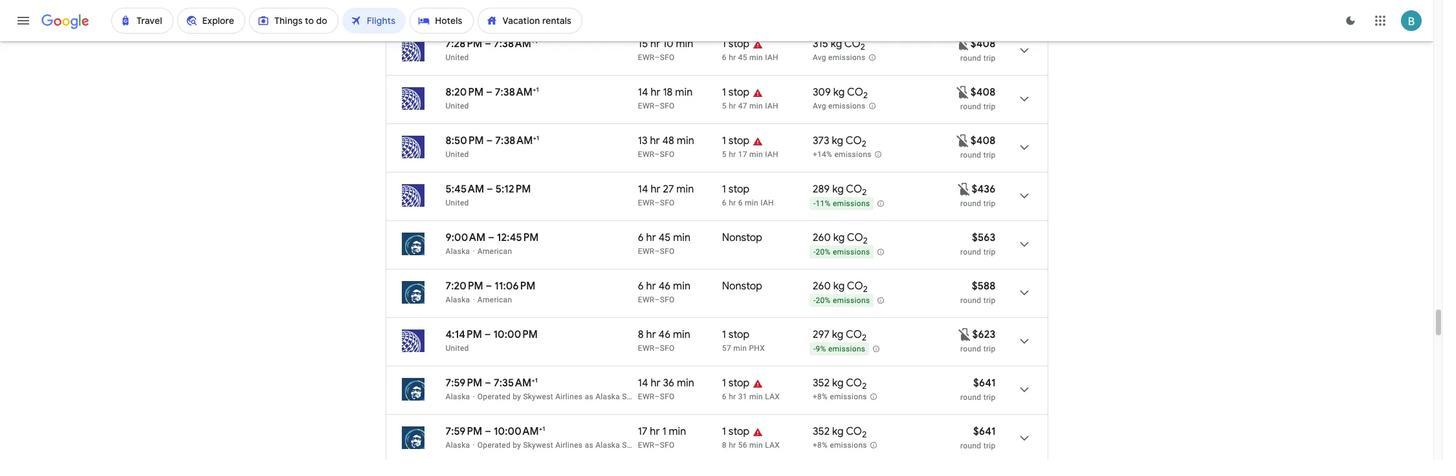 Task type: vqa. For each thing, say whether or not it's contained in the screenshot.
17 hr 1 min 1 stop flight. element
yes



Task type: locate. For each thing, give the bounding box(es) containing it.
0 vertical spatial operated
[[478, 393, 511, 402]]

3 round trip from the top
[[961, 151, 996, 160]]

0 vertical spatial 7:59 pm
[[446, 377, 482, 390]]

sfo inside 15 hr 10 min ewr – sfo
[[660, 53, 675, 62]]

0 vertical spatial 5
[[722, 102, 727, 111]]

hr for 8 hr 46 min ewr – sfo
[[646, 329, 656, 342]]

14 inside 14 hr 27 min ewr – sfo
[[638, 183, 648, 196]]

– down total duration 14 hr 18 min. element
[[655, 102, 660, 111]]

$641 round trip up 641 us dollars text field
[[961, 377, 996, 403]]

sfo down total duration 6 hr 45 min. element
[[660, 247, 675, 256]]

min inside 14 hr 18 min ewr – sfo
[[675, 86, 693, 99]]

sfo inside the 6 hr 46 min ewr – sfo
[[660, 296, 675, 305]]

by down arrival time: 7:35 am on  thursday, december 14. text field
[[513, 393, 521, 402]]

$563 round trip
[[961, 232, 996, 257]]

2 +8% from the top
[[813, 442, 828, 451]]

2 for 13 hr 48 min
[[862, 139, 867, 150]]

min right 36
[[677, 377, 694, 390]]

Departure time: 4:14 PM. text field
[[446, 329, 482, 342]]

1 vertical spatial airlines
[[555, 441, 583, 450]]

hr for 14 hr 36 min ewr – sfo
[[651, 377, 661, 390]]

6 1 stop flight. element from the top
[[722, 377, 750, 392]]

hr inside the 6 hr 45 min ewr – sfo
[[646, 232, 656, 245]]

stop up '57' on the bottom
[[729, 329, 750, 342]]

skywest
[[622, 393, 653, 402], [622, 441, 653, 450]]

0 vertical spatial $408
[[971, 38, 996, 50]]

2 by from the top
[[513, 441, 521, 450]]

sfo inside 14 hr 27 min ewr – sfo
[[660, 199, 675, 208]]

1 vertical spatial 46
[[659, 329, 671, 342]]

0 vertical spatial avg emissions
[[813, 53, 866, 62]]

6 inside the 6 hr 46 min ewr – sfo
[[638, 280, 644, 293]]

2 american from the top
[[478, 296, 512, 305]]

Arrival time: 7:38 AM on  Thursday, December 14. text field
[[495, 85, 539, 99], [495, 134, 539, 148]]

2 avg from the top
[[813, 102, 826, 111]]

623 US dollars text field
[[972, 329, 996, 342]]

6 left the 31
[[722, 393, 727, 402]]

1 -20% emissions from the top
[[813, 248, 870, 257]]

0 vertical spatial 352
[[813, 377, 830, 390]]

$641 for 17 hr 1 min
[[973, 426, 996, 439]]

1 stop for 17 hr 1 min
[[722, 426, 750, 439]]

0 vertical spatial 352 kg co 2
[[813, 377, 867, 392]]

8:50 pm
[[446, 135, 484, 148]]

kg inside "297 kg co 2"
[[832, 329, 844, 342]]

14 for 14 hr 18 min
[[638, 86, 648, 99]]

kg for 6 hr 46 min
[[833, 280, 845, 293]]

11%
[[816, 199, 831, 209]]

$408 for 373
[[971, 135, 996, 148]]

2 inside 315 kg co 2
[[861, 42, 865, 53]]

+8% emissions
[[813, 393, 867, 402], [813, 442, 867, 451]]

leaves newark liberty international airport at 7:28 pm on wednesday, december 13 and arrives at san francisco international airport at 7:38 am on thursday, december 14. element
[[446, 37, 538, 50]]

$641 left flight details. leaves newark liberty international airport at 7:59 pm on wednesday, december 13 and arrives at san francisco international airport at 7:35 am on thursday, december 14. image
[[973, 377, 996, 390]]

– down total duration 14 hr 36 min. element on the bottom of the page
[[655, 393, 660, 402]]

1 round trip from the top
[[961, 54, 996, 63]]

trip down $436
[[984, 199, 996, 208]]

trip
[[984, 54, 996, 63], [984, 102, 996, 111], [984, 151, 996, 160], [984, 199, 996, 208], [984, 248, 996, 257], [984, 296, 996, 305], [984, 345, 996, 354], [984, 393, 996, 403], [984, 442, 996, 451]]

373 kg co 2
[[813, 135, 867, 150]]

stop up 6 hr 45 min iah
[[729, 38, 750, 50]]

min down the 6 hr 46 min ewr – sfo
[[673, 329, 690, 342]]

min for 5 hr 17 min iah
[[749, 150, 763, 159]]

$588 round trip
[[961, 280, 996, 305]]

co for 15 hr 10 min
[[844, 38, 861, 50]]

1 stop
[[722, 38, 750, 50], [722, 86, 750, 99], [722, 135, 750, 148], [722, 377, 750, 390], [722, 426, 750, 439]]

kg inside 309 kg co 2
[[833, 86, 845, 99]]

round trip down 408 us dollars text box
[[961, 151, 996, 160]]

stop inside 1 stop 6 hr 6 min iah
[[729, 183, 750, 196]]

0 vertical spatial +8%
[[813, 393, 828, 402]]

1 20% from the top
[[816, 248, 831, 257]]

2 ewr from the top
[[638, 102, 655, 111]]

46 for 8
[[659, 329, 671, 342]]

this price for this flight doesn't include overhead bin access. if you need a carry-on bag, use the bags filter to update prices. image down this price for this flight doesn't include overhead bin access. if you need a carry-on bag, use the bags filter to update prices. image
[[956, 182, 972, 197]]

round inside '$588 round trip'
[[961, 296, 981, 305]]

7 1 stop flight. element from the top
[[722, 426, 750, 441]]

14 left 36
[[638, 377, 648, 390]]

5 left 47
[[722, 102, 727, 111]]

47
[[738, 102, 747, 111]]

total duration 14 hr 36 min. element
[[638, 377, 722, 392]]

0 vertical spatial skywest
[[622, 393, 653, 402]]

5 ewr from the top
[[638, 247, 655, 256]]

1 vertical spatial 260
[[813, 280, 831, 293]]

avg emissions for 309
[[813, 102, 866, 111]]

8 inside 8 hr 46 min ewr – sfo
[[638, 329, 644, 342]]

5 down total duration 13 hr 48 min. element
[[722, 150, 727, 159]]

1 $641 from the top
[[973, 377, 996, 390]]

1 stop from the top
[[729, 38, 750, 50]]

260 down 11%
[[813, 232, 831, 245]]

this price for this flight doesn't include overhead bin access. if you need a carry-on bag, use the bags filter to update prices. image
[[955, 36, 971, 51], [955, 84, 971, 100], [956, 182, 972, 197], [957, 327, 972, 343]]

ewr
[[638, 53, 655, 62], [638, 102, 655, 111], [638, 150, 655, 159], [638, 199, 655, 208], [638, 247, 655, 256], [638, 296, 655, 305], [638, 344, 655, 353], [638, 393, 655, 402], [638, 441, 655, 450]]

$408 left flight details. leaves newark liberty international airport at 8:20 pm on wednesday, december 13 and arrives at san francisco international airport at 7:38 am on thursday, december 14. 'icon'
[[971, 86, 996, 99]]

hr inside "element"
[[729, 102, 736, 111]]

ewr for 14 hr 27 min
[[638, 199, 655, 208]]

0 vertical spatial airlines
[[555, 393, 583, 402]]

297
[[813, 329, 830, 342]]

ewr inside the 6 hr 46 min ewr – sfo
[[638, 296, 655, 305]]

0 vertical spatial 14
[[638, 86, 648, 99]]

total duration 6 hr 46 min. element
[[638, 280, 722, 295]]

stop up 5 hr 17 min iah
[[729, 135, 750, 148]]

lax
[[765, 393, 780, 402], [765, 441, 780, 450]]

1 inside 7:59 pm – 10:00 am + 1
[[543, 425, 545, 434]]

1 stop flight. element up '57' on the bottom
[[722, 329, 750, 344]]

7:38 am inside 8:50 pm – 7:38 am + 1
[[495, 135, 533, 148]]

hr right the 13
[[650, 135, 660, 148]]

-
[[813, 199, 816, 209], [813, 248, 816, 257], [813, 297, 816, 306], [813, 345, 816, 354]]

7:59 pm
[[446, 377, 482, 390], [446, 426, 482, 439]]

1 stop flight. element up 6 hr 45 min iah
[[722, 38, 750, 52]]

14 hr 18 min ewr – sfo
[[638, 86, 693, 111]]

ewr inside 14 hr 18 min ewr – sfo
[[638, 102, 655, 111]]

trip down 641 us dollars text box
[[984, 393, 996, 403]]

10:00 am
[[494, 426, 539, 439]]

1 horizontal spatial 8
[[722, 441, 727, 450]]

Arrival time: 11:06 PM. text field
[[495, 280, 536, 293]]

45
[[738, 53, 747, 62], [659, 232, 671, 245]]

1 vertical spatial 260 kg co 2
[[813, 280, 868, 295]]

ewr inside the 6 hr 45 min ewr – sfo
[[638, 247, 655, 256]]

– right 7:59 pm text box
[[485, 426, 491, 439]]

260
[[813, 232, 831, 245], [813, 280, 831, 293]]

1 stop flight. element up the 31
[[722, 377, 750, 392]]

hr for 17 hr 1 min ewr – sfo
[[650, 426, 660, 439]]

3 1 stop from the top
[[722, 135, 750, 148]]

0 vertical spatial 20%
[[816, 248, 831, 257]]

1 vertical spatial avg
[[813, 102, 826, 111]]

6 inside layover (1 of 1) is a 6 hr 31 min overnight layover at los angeles international airport in los angeles. element
[[722, 393, 727, 402]]

flight details. leaves newark liberty international airport at 8:50 pm on wednesday, december 13 and arrives at san francisco international airport at 7:38 am on thursday, december 14. image
[[1009, 132, 1040, 163]]

57
[[722, 344, 731, 353]]

7:28 pm – 7:38 am + 1
[[446, 37, 538, 50]]

avg down 309
[[813, 102, 826, 111]]

as for 17 hr 1 min
[[585, 441, 593, 450]]

$641 left flight details. leaves newark liberty international airport at 7:59 pm on wednesday, december 13 and arrives at san francisco international airport at 10:00 am on thursday, december 14. 'image'
[[973, 426, 996, 439]]

+ inside 7:59 pm – 10:00 am + 1
[[539, 425, 543, 434]]

7 sfo from the top
[[660, 344, 675, 353]]

sfo for 14 hr 18 min
[[660, 102, 675, 111]]

min down 5 hr 17 min iah
[[745, 199, 758, 208]]

this price for this flight doesn't include overhead bin access. if you need a carry-on bag, use the bags filter to update prices. image up 408 us dollars text field
[[955, 36, 971, 51]]

$623
[[972, 329, 996, 342]]

1 7:59 pm from the top
[[446, 377, 482, 390]]

2 46 from the top
[[659, 329, 671, 342]]

avg
[[813, 53, 826, 62], [813, 102, 826, 111]]

7:38 am inside the 8:20 pm – 7:38 am + 1
[[495, 86, 533, 99]]

14
[[638, 86, 648, 99], [638, 183, 648, 196], [638, 377, 648, 390]]

1 stop for 13 hr 48 min
[[722, 135, 750, 148]]

5 hr 47 min iah
[[722, 102, 779, 111]]

hr left "18"
[[651, 86, 661, 99]]

min inside the 14 hr 36 min ewr – sfo
[[677, 377, 694, 390]]

1 round from the top
[[961, 54, 981, 63]]

2 airlines from the top
[[555, 441, 583, 450]]

1 avg from the top
[[813, 53, 826, 62]]

7:38 am right 7:28 pm
[[494, 38, 531, 50]]

ewr up the 13
[[638, 102, 655, 111]]

+8% down the 9%
[[813, 393, 828, 402]]

arrival time: 7:38 am on  thursday, december 14. text field for 8:50 pm
[[495, 134, 539, 148]]

kg for 15 hr 10 min
[[831, 38, 842, 50]]

260 kg co 2
[[813, 232, 868, 247], [813, 280, 868, 295]]

0 horizontal spatial 8
[[638, 329, 644, 342]]

1 vertical spatial nonstop
[[722, 280, 762, 293]]

2 +8% emissions from the top
[[813, 442, 867, 451]]

3 14 from the top
[[638, 377, 648, 390]]

min for 6 hr 45 min ewr – sfo
[[673, 232, 691, 245]]

layover (1 of 1) is a 57 min layover at phoenix sky harbor international airport in phoenix. element
[[722, 344, 806, 354]]

1 stop up 6 hr 45 min iah
[[722, 38, 750, 50]]

1 stop flight. element up 47
[[722, 86, 750, 101]]

united down 4:14 pm "text field"
[[446, 344, 469, 353]]

2 vertical spatial 14
[[638, 377, 648, 390]]

2 round trip from the top
[[961, 102, 996, 111]]

2 5 from the top
[[722, 150, 727, 159]]

min for 14 hr 18 min ewr – sfo
[[675, 86, 693, 99]]

– inside "17 hr 1 min ewr – sfo"
[[655, 441, 660, 450]]

- down 297
[[813, 345, 816, 354]]

hr for 6 hr 31 min lax
[[729, 393, 736, 402]]

- down 289
[[813, 199, 816, 209]]

1 vertical spatial $641
[[973, 426, 996, 439]]

2 inside 373 kg co 2
[[862, 139, 867, 150]]

2
[[861, 42, 865, 53], [863, 90, 868, 101], [862, 139, 867, 150], [862, 187, 867, 198], [863, 236, 868, 247], [863, 284, 868, 295], [862, 333, 867, 344], [862, 381, 867, 392], [862, 430, 867, 441]]

alaska for 7:59 pm – 10:00 am + 1
[[446, 441, 470, 450]]

- down 11%
[[813, 248, 816, 257]]

co inside "297 kg co 2"
[[846, 329, 862, 342]]

1 nonstop from the top
[[722, 232, 762, 245]]

1 stop for 15 hr 10 min
[[722, 38, 750, 50]]

1 vertical spatial 45
[[659, 232, 671, 245]]

2 inside the 289 kg co 2
[[862, 187, 867, 198]]

1 stop flight. element up 5 hr 17 min iah
[[722, 135, 750, 150]]

total duration 14 hr 18 min. element
[[638, 86, 722, 101]]

20%
[[816, 248, 831, 257], [816, 297, 831, 306]]

sfo inside the 6 hr 45 min ewr – sfo
[[660, 247, 675, 256]]

nonstop up the 1 stop 57 min phx
[[722, 280, 762, 293]]

1 vertical spatial nonstop flight. element
[[722, 280, 762, 295]]

2 nonstop from the top
[[722, 280, 762, 293]]

as
[[585, 393, 593, 402], [585, 441, 593, 450]]

hr inside 13 hr 48 min ewr – sfo
[[650, 135, 660, 148]]

sfo for 6 hr 45 min
[[660, 247, 675, 256]]

Arrival time: 7:38 AM on  Thursday, December 14. text field
[[494, 37, 538, 50]]

min for 8 hr 46 min ewr – sfo
[[673, 329, 690, 342]]

+8% for 17 hr 1 min
[[813, 442, 828, 451]]

by
[[513, 393, 521, 402], [513, 441, 521, 450]]

1 vertical spatial operated
[[478, 441, 511, 450]]

0 vertical spatial nonstop
[[722, 232, 762, 245]]

1 vertical spatial $641 round trip
[[961, 426, 996, 451]]

kg
[[831, 38, 842, 50], [833, 86, 845, 99], [832, 135, 843, 148], [832, 183, 844, 196], [833, 232, 845, 245], [833, 280, 845, 293], [832, 329, 844, 342], [832, 377, 844, 390], [832, 426, 844, 439]]

1 vertical spatial 352
[[813, 426, 830, 439]]

0 horizontal spatial 17
[[638, 426, 648, 439]]

2 lax from the top
[[765, 441, 780, 450]]

skywest for 10:00 am
[[523, 441, 553, 450]]

1 horizontal spatial 45
[[738, 53, 747, 62]]

9 sfo from the top
[[660, 441, 675, 450]]

hr for 6 hr 45 min ewr – sfo
[[646, 232, 656, 245]]

+
[[531, 37, 535, 45], [533, 85, 536, 94], [533, 134, 537, 142], [531, 377, 535, 385], [539, 425, 543, 434]]

2 352 from the top
[[813, 426, 830, 439]]

1 vertical spatial skywest
[[523, 441, 553, 450]]

0 horizontal spatial 45
[[659, 232, 671, 245]]

7:38 am inside the 7:28 pm – 7:38 am + 1
[[494, 38, 531, 50]]

2 20% from the top
[[816, 297, 831, 306]]

45 inside the 6 hr 45 min ewr – sfo
[[659, 232, 671, 245]]

hr inside 1 stop 6 hr 6 min iah
[[729, 199, 736, 208]]

iah inside layover (1 of 1) is a 5 hr 47 min overnight layover at george bush intercontinental airport in houston. "element"
[[765, 102, 779, 111]]

0 vertical spatial 260
[[813, 232, 831, 245]]

+ inside 7:59 pm – 7:35 am + 1
[[531, 377, 535, 385]]

hr inside 14 hr 27 min ewr – sfo
[[651, 183, 661, 196]]

1 14 from the top
[[638, 86, 648, 99]]

min up 1 stop 6 hr 6 min iah
[[749, 150, 763, 159]]

flight details. leaves newark liberty international airport at 9:00 am on wednesday, december 13 and arrives at san francisco international airport at 12:45 pm on wednesday, december 13. image
[[1009, 229, 1040, 260]]

0 vertical spatial by
[[513, 393, 521, 402]]

+8% right layover (1 of 1) is a 8 hr 56 min overnight layover at los angeles international airport in los angeles. element
[[813, 442, 828, 451]]

3 sfo from the top
[[660, 150, 675, 159]]

0 vertical spatial 8
[[638, 329, 644, 342]]

1 vertical spatial by
[[513, 441, 521, 450]]

2 - from the top
[[813, 248, 816, 257]]

by down 10:00 am
[[513, 441, 521, 450]]

1 260 from the top
[[813, 232, 831, 245]]

this price for this flight doesn't include overhead bin access. if you need a carry-on bag, use the bags filter to update prices. image up this price for this flight doesn't include overhead bin access. if you need a carry-on bag, use the bags filter to update prices. image
[[955, 84, 971, 100]]

1 5 from the top
[[722, 102, 727, 111]]

45 down 14 hr 27 min ewr – sfo
[[659, 232, 671, 245]]

5 round from the top
[[961, 248, 981, 257]]

- for 14 hr 27 min
[[813, 199, 816, 209]]

14 for 14 hr 36 min
[[638, 377, 648, 390]]

lax for 14 hr 36 min
[[765, 393, 780, 402]]

3 $408 from the top
[[971, 135, 996, 148]]

1 46 from the top
[[659, 280, 671, 293]]

1 $408 from the top
[[971, 38, 996, 50]]

ewr for 17 hr 1 min
[[638, 441, 655, 450]]

6 stop from the top
[[729, 377, 750, 390]]

1 skywest from the top
[[523, 393, 553, 402]]

14 inside the 14 hr 36 min ewr – sfo
[[638, 377, 648, 390]]

0 vertical spatial arrival time: 7:38 am on  thursday, december 14. text field
[[495, 85, 539, 99]]

iah for 309
[[765, 102, 779, 111]]

airlines
[[555, 393, 583, 402], [555, 441, 583, 450]]

260 for 6 hr 46 min
[[813, 280, 831, 293]]

– inside the 14 hr 36 min ewr – sfo
[[655, 393, 660, 402]]

20% for 6 hr 46 min
[[816, 297, 831, 306]]

17 up 1 stop 6 hr 6 min iah
[[738, 150, 747, 159]]

289
[[813, 183, 830, 196]]

1 sfo from the top
[[660, 53, 675, 62]]

hr inside 14 hr 18 min ewr – sfo
[[651, 86, 661, 99]]

+8%
[[813, 393, 828, 402], [813, 442, 828, 451]]

1 stop flight. element for 13 hr 48 min
[[722, 135, 750, 150]]

1 vertical spatial 8
[[722, 441, 727, 450]]

14 hr 36 min ewr – sfo
[[638, 377, 694, 402]]

1 352 kg co 2 from the top
[[813, 377, 867, 392]]

6 sfo from the top
[[660, 296, 675, 305]]

american for 11:06 pm
[[478, 296, 512, 305]]

min inside 1 stop 6 hr 6 min iah
[[745, 199, 758, 208]]

co for 6 hr 46 min
[[847, 280, 863, 293]]

6 down 5 hr 17 min iah
[[738, 199, 743, 208]]

hr left 36
[[651, 377, 661, 390]]

-9% emissions
[[813, 345, 866, 354]]

7:28 pm
[[446, 38, 482, 50]]

ewr down total duration 17 hr 1 min. element
[[638, 441, 655, 450]]

0 vertical spatial american
[[478, 247, 512, 256]]

2 sfo from the top
[[660, 102, 675, 111]]

alaska down 7:59 pm text box
[[446, 441, 470, 450]]

4 sfo from the top
[[660, 199, 675, 208]]

0 vertical spatial $641 round trip
[[961, 377, 996, 403]]

4 round trip from the top
[[961, 199, 996, 208]]

1 vertical spatial lax
[[765, 441, 780, 450]]

1 skywest from the top
[[622, 393, 653, 402]]

co inside 315 kg co 2
[[844, 38, 861, 50]]

– inside 8:50 pm – 7:38 am + 1
[[486, 135, 493, 148]]

min up the 5 hr 47 min iah
[[749, 53, 763, 62]]

round inside $563 round trip
[[961, 248, 981, 257]]

1 stop flight. element
[[722, 38, 750, 52], [722, 86, 750, 101], [722, 135, 750, 150], [722, 183, 750, 198], [722, 329, 750, 344], [722, 377, 750, 392], [722, 426, 750, 441]]

2 260 from the top
[[813, 280, 831, 293]]

round
[[961, 54, 981, 63], [961, 102, 981, 111], [961, 151, 981, 160], [961, 199, 981, 208], [961, 248, 981, 257], [961, 296, 981, 305], [961, 345, 981, 354], [961, 393, 981, 403], [961, 442, 981, 451]]

$408 left flight details. leaves newark liberty international airport at 8:50 pm on wednesday, december 13 and arrives at san francisco international airport at 7:38 am on thursday, december 14. icon
[[971, 135, 996, 148]]

1 nonstop flight. element from the top
[[722, 232, 762, 247]]

co inside the 289 kg co 2
[[846, 183, 862, 196]]

2 nonstop flight. element from the top
[[722, 280, 762, 295]]

layover (1 of 1) is a 5 hr 17 min overnight layover at george bush intercontinental airport in houston. element
[[722, 150, 806, 160]]

6 hr 45 min iah
[[722, 53, 779, 62]]

0 vertical spatial nonstop flight. element
[[722, 232, 762, 247]]

– inside 7:59 pm – 7:35 am + 1
[[485, 377, 491, 390]]

hr for 14 hr 18 min ewr – sfo
[[651, 86, 661, 99]]

4 - from the top
[[813, 345, 816, 354]]

260 up 297
[[813, 280, 831, 293]]

5 united from the top
[[446, 199, 469, 208]]

2 7:59 pm from the top
[[446, 426, 482, 439]]

min inside 13 hr 48 min ewr – sfo
[[677, 135, 694, 148]]

1 - from the top
[[813, 199, 816, 209]]

8 hr 56 min lax
[[722, 441, 780, 450]]

2 trip from the top
[[984, 102, 996, 111]]

min inside "element"
[[749, 102, 763, 111]]

4 1 stop flight. element from the top
[[722, 183, 750, 198]]

-20% emissions
[[813, 248, 870, 257], [813, 297, 870, 306]]

ewr inside "17 hr 1 min ewr – sfo"
[[638, 441, 655, 450]]

nonstop flight. element
[[722, 232, 762, 247], [722, 280, 762, 295]]

alaska for 7:59 pm – 7:35 am + 1
[[446, 393, 470, 402]]

$436
[[972, 183, 996, 196]]

– down total duration 6 hr 46 min. element
[[655, 296, 660, 305]]

operated by skywest airlines as alaska skywest for 7:35 am
[[478, 393, 653, 402]]

ewr inside 13 hr 48 min ewr – sfo
[[638, 150, 655, 159]]

flight details. leaves newark liberty international airport at 4:14 pm on wednesday, december 13 and arrives at san francisco international airport at 10:00 pm on wednesday, december 13. image
[[1009, 326, 1040, 357]]

2 for 14 hr 18 min
[[863, 90, 868, 101]]

leaves newark liberty international airport at 7:20 pm on wednesday, december 13 and arrives at san francisco international airport at 11:06 pm on wednesday, december 13. element
[[446, 280, 536, 293]]

1 ewr from the top
[[638, 53, 655, 62]]

trip down the $623 text box
[[984, 345, 996, 354]]

kg inside 373 kg co 2
[[832, 135, 843, 148]]

Departure time: 7:20 PM. text field
[[446, 280, 483, 293]]

iah down layover (1 of 1) is a 5 hr 17 min overnight layover at george bush intercontinental airport in houston. element
[[761, 199, 774, 208]]

1 vertical spatial 14
[[638, 183, 648, 196]]

lax inside layover (1 of 1) is a 6 hr 31 min overnight layover at los angeles international airport in los angeles. element
[[765, 393, 780, 402]]

2 vertical spatial 7:38 am
[[495, 135, 533, 148]]

min inside the 1 stop 57 min phx
[[733, 344, 747, 353]]

Departure time: 9:00 AM. text field
[[446, 232, 486, 245]]

1 inside 8:50 pm – 7:38 am + 1
[[537, 134, 539, 142]]

6
[[722, 53, 727, 62], [722, 199, 727, 208], [738, 199, 743, 208], [638, 232, 644, 245], [638, 280, 644, 293], [722, 393, 727, 402]]

2 $641 from the top
[[973, 426, 996, 439]]

Arrival time: 7:35 AM on  Thursday, December 14. text field
[[494, 377, 538, 390]]

2 $641 round trip from the top
[[961, 426, 996, 451]]

46 down the 6 hr 46 min ewr – sfo
[[659, 329, 671, 342]]

stop
[[729, 38, 750, 50], [729, 86, 750, 99], [729, 135, 750, 148], [729, 183, 750, 196], [729, 329, 750, 342], [729, 377, 750, 390], [729, 426, 750, 439]]

co inside 309 kg co 2
[[847, 86, 863, 99]]

3 united from the top
[[446, 102, 469, 111]]

18
[[663, 86, 673, 99]]

hr for 13 hr 48 min ewr – sfo
[[650, 135, 660, 148]]

+ inside 8:50 pm – 7:38 am + 1
[[533, 134, 537, 142]]

0 vertical spatial lax
[[765, 393, 780, 402]]

7:59 pm for 10:00 am
[[446, 426, 482, 439]]

- up 297
[[813, 297, 816, 306]]

flight details. leaves newark liberty international airport at 7:59 pm on wednesday, december 13 and arrives at san francisco international airport at 7:35 am on thursday, december 14. image
[[1009, 375, 1040, 406]]

trip inside $563 round trip
[[984, 248, 996, 257]]

round trip
[[961, 54, 996, 63], [961, 102, 996, 111], [961, 151, 996, 160], [961, 199, 996, 208], [961, 345, 996, 354]]

ewr down total duration 8 hr 46 min. 'element' on the bottom of the page
[[638, 344, 655, 353]]

skywest down arrival time: 10:00 am on  thursday, december 14. text field
[[523, 441, 553, 450]]

ewr inside 15 hr 10 min ewr – sfo
[[638, 53, 655, 62]]

5 stop from the top
[[729, 329, 750, 342]]

309
[[813, 86, 831, 99]]

hr for 5 hr 17 min iah
[[729, 150, 736, 159]]

8:20 pm – 7:38 am + 1
[[446, 85, 539, 99]]

hr down the 6 hr 46 min ewr – sfo
[[646, 329, 656, 342]]

7:38 am for 7:28 pm
[[494, 38, 531, 50]]

skywest
[[523, 393, 553, 402], [523, 441, 553, 450]]

0 vertical spatial skywest
[[523, 393, 553, 402]]

2 stop from the top
[[729, 86, 750, 99]]

1 vertical spatial -20% emissions
[[813, 297, 870, 306]]

2 as from the top
[[585, 441, 593, 450]]

skywest for 7:35 am
[[523, 393, 553, 402]]

0 vertical spatial 260 kg co 2
[[813, 232, 868, 247]]

1 vertical spatial $408
[[971, 86, 996, 99]]

ewr inside the 14 hr 36 min ewr – sfo
[[638, 393, 655, 402]]

2 avg emissions from the top
[[813, 102, 866, 111]]

1 vertical spatial 352 kg co 2
[[813, 426, 867, 441]]

2 for 14 hr 36 min
[[862, 381, 867, 392]]

skywest down total duration 17 hr 1 min. element
[[622, 441, 653, 450]]

sfo inside the 14 hr 36 min ewr – sfo
[[660, 393, 675, 402]]

1 vertical spatial 20%
[[816, 297, 831, 306]]

1 260 kg co 2 from the top
[[813, 232, 868, 247]]

iah
[[765, 53, 779, 62], [765, 102, 779, 111], [765, 150, 779, 159], [761, 199, 774, 208]]

hr inside the 6 hr 46 min ewr – sfo
[[646, 280, 656, 293]]

1 stop flight. element for 14 hr 36 min
[[722, 377, 750, 392]]

2 operated by skywest airlines as alaska skywest from the top
[[478, 441, 653, 450]]

operated
[[478, 393, 511, 402], [478, 441, 511, 450]]

kg inside the 289 kg co 2
[[832, 183, 844, 196]]

17 hr 1 min ewr – sfo
[[638, 426, 686, 450]]

2 inside "297 kg co 2"
[[862, 333, 867, 344]]

5 trip from the top
[[984, 248, 996, 257]]

round down $588
[[961, 296, 981, 305]]

1 vertical spatial operated by skywest airlines as alaska skywest
[[478, 441, 653, 450]]

sfo down total duration 17 hr 1 min. element
[[660, 441, 675, 450]]

sfo inside 8 hr 46 min ewr – sfo
[[660, 344, 675, 353]]

0 vertical spatial 45
[[738, 53, 747, 62]]

1 +8% from the top
[[813, 393, 828, 402]]

3 stop from the top
[[729, 135, 750, 148]]

7:38 am
[[494, 38, 531, 50], [495, 86, 533, 99], [495, 135, 533, 148]]

ewr down total duration 6 hr 46 min. element
[[638, 296, 655, 305]]

– down total duration 14 hr 27 min. element
[[655, 199, 660, 208]]

9:00 am – 12:45 pm
[[446, 232, 539, 245]]

avg for 309
[[813, 102, 826, 111]]

1 +8% emissions from the top
[[813, 393, 867, 402]]

260 kg co 2 for $588
[[813, 280, 868, 295]]

min inside 14 hr 27 min ewr – sfo
[[677, 183, 694, 196]]

10:00 pm
[[493, 329, 538, 342]]

9 round from the top
[[961, 442, 981, 451]]

lax right the 31
[[765, 393, 780, 402]]

min down the 6 hr 45 min ewr – sfo
[[673, 280, 691, 293]]

operated by skywest airlines as alaska skywest
[[478, 393, 653, 402], [478, 441, 653, 450]]

kg inside 315 kg co 2
[[831, 38, 842, 50]]

layover (1 of 1) is a 8 hr 56 min overnight layover at los angeles international airport in los angeles. element
[[722, 441, 806, 451]]

hr inside 8 hr 46 min ewr – sfo
[[646, 329, 656, 342]]

48
[[662, 135, 674, 148]]

5:45 am
[[446, 183, 484, 196]]

layover (1 of 1) is a 6 hr 45 min overnight layover at george bush intercontinental airport in houston. element
[[722, 52, 806, 63]]

14 left "18"
[[638, 86, 648, 99]]

sfo for 14 hr 36 min
[[660, 393, 675, 402]]

hr
[[650, 38, 660, 50], [729, 53, 736, 62], [651, 86, 661, 99], [729, 102, 736, 111], [650, 135, 660, 148], [729, 150, 736, 159], [651, 183, 661, 196], [729, 199, 736, 208], [646, 232, 656, 245], [646, 280, 656, 293], [646, 329, 656, 342], [651, 377, 661, 390], [729, 393, 736, 402], [650, 426, 660, 439], [729, 441, 736, 450]]

315
[[813, 38, 828, 50]]

1 by from the top
[[513, 393, 521, 402]]

7 trip from the top
[[984, 345, 996, 354]]

kg for 6 hr 45 min
[[833, 232, 845, 245]]

operated down the leaves newark liberty international airport at 7:59 pm on wednesday, december 13 and arrives at san francisco international airport at 10:00 am on thursday, december 14. element
[[478, 441, 511, 450]]

min right 10
[[676, 38, 693, 50]]

layover (1 of 1) is a 6 hr 6 min layover at george bush intercontinental airport in houston. element
[[722, 198, 806, 208]]

stop for 14 hr 36 min
[[729, 377, 750, 390]]

6 united from the top
[[446, 344, 469, 353]]

ewr for 6 hr 46 min
[[638, 296, 655, 305]]

flight details. leaves newark liberty international airport at 7:20 pm on wednesday, december 13 and arrives at san francisco international airport at 11:06 pm on wednesday, december 13. image
[[1009, 278, 1040, 309]]

7 ewr from the top
[[638, 344, 655, 353]]

min right 56
[[749, 441, 763, 450]]

3 trip from the top
[[984, 151, 996, 160]]

1 stop 57 min phx
[[722, 329, 765, 353]]

sfo
[[660, 53, 675, 62], [660, 102, 675, 111], [660, 150, 675, 159], [660, 199, 675, 208], [660, 247, 675, 256], [660, 296, 675, 305], [660, 344, 675, 353], [660, 393, 675, 402], [660, 441, 675, 450]]

7 stop from the top
[[729, 426, 750, 439]]

leaves newark liberty international airport at 8:20 pm on wednesday, december 13 and arrives at san francisco international airport at 7:38 am on thursday, december 14. element
[[446, 85, 539, 99]]

1 vertical spatial 5
[[722, 150, 727, 159]]

1 vertical spatial american
[[478, 296, 512, 305]]

2 352 kg co 2 from the top
[[813, 426, 867, 441]]

stop up layover (1 of 1) is a 6 hr 6 min layover at george bush intercontinental airport in houston. element
[[729, 183, 750, 196]]

1 vertical spatial as
[[585, 441, 593, 450]]

hr inside the 14 hr 36 min ewr – sfo
[[651, 377, 661, 390]]

2 $408 from the top
[[971, 86, 996, 99]]

this price for this flight doesn't include overhead bin access. if you need a carry-on bag, use the bags filter to update prices. image for 289
[[956, 182, 972, 197]]

min
[[676, 38, 693, 50], [749, 53, 763, 62], [675, 86, 693, 99], [749, 102, 763, 111], [677, 135, 694, 148], [749, 150, 763, 159], [677, 183, 694, 196], [745, 199, 758, 208], [673, 232, 691, 245], [673, 280, 691, 293], [673, 329, 690, 342], [733, 344, 747, 353], [677, 377, 694, 390], [749, 393, 763, 402], [669, 426, 686, 439], [749, 441, 763, 450]]

kg for 17 hr 1 min
[[832, 426, 844, 439]]

avg down 315
[[813, 53, 826, 62]]

$641 round trip
[[961, 377, 996, 403], [961, 426, 996, 451]]

1 vertical spatial 17
[[638, 426, 648, 439]]

46 inside 8 hr 46 min ewr – sfo
[[659, 329, 671, 342]]

2 vertical spatial $408
[[971, 135, 996, 148]]

arrival time: 7:38 am on  thursday, december 14. text field down arrival time: 7:38 am on  thursday, december 14. text field
[[495, 85, 539, 99]]

hr up 1 stop 6 hr 6 min iah
[[729, 150, 736, 159]]

0 vertical spatial as
[[585, 393, 593, 402]]

ewr down total duration 14 hr 27 min. element
[[638, 199, 655, 208]]

min for 6 hr 46 min ewr – sfo
[[673, 280, 691, 293]]

stop for 17 hr 1 min
[[729, 426, 750, 439]]

min for 14 hr 36 min ewr – sfo
[[677, 377, 694, 390]]

emissions
[[828, 53, 866, 62], [828, 102, 866, 111], [835, 150, 872, 159], [833, 199, 870, 209], [833, 248, 870, 257], [833, 297, 870, 306], [828, 345, 866, 354], [830, 393, 867, 402], [830, 442, 867, 451]]

1 vertical spatial skywest
[[622, 441, 653, 450]]

co inside 373 kg co 2
[[846, 135, 862, 148]]

trip down 408 us dollars text box
[[984, 151, 996, 160]]

stop for 13 hr 48 min
[[729, 135, 750, 148]]

7:59 pm inside 7:59 pm – 10:00 am + 1
[[446, 426, 482, 439]]

45 for 6 hr 45 min iah
[[738, 53, 747, 62]]

round trip for 289
[[961, 199, 996, 208]]

13 hr 48 min ewr – sfo
[[638, 135, 694, 159]]

hr inside 15 hr 10 min ewr – sfo
[[650, 38, 660, 50]]

+ for 17 hr 1 min
[[539, 425, 543, 434]]

0 vertical spatial 7:38 am
[[494, 38, 531, 50]]

1 american from the top
[[478, 247, 512, 256]]

1 vertical spatial avg emissions
[[813, 102, 866, 111]]

1 operated by skywest airlines as alaska skywest from the top
[[478, 393, 653, 402]]

0 vertical spatial $641
[[973, 377, 996, 390]]

american
[[478, 247, 512, 256], [478, 296, 512, 305]]

arrival time: 7:38 am on  thursday, december 14. text field up 5:12 pm
[[495, 134, 539, 148]]

5 sfo from the top
[[660, 247, 675, 256]]

iah for 373
[[765, 150, 779, 159]]

1 vertical spatial +8%
[[813, 442, 828, 451]]

17
[[738, 150, 747, 159], [638, 426, 648, 439]]

nonstop flight. element down layover (1 of 1) is a 6 hr 6 min layover at george bush intercontinental airport in houston. element
[[722, 232, 762, 247]]

45 for 6 hr 45 min ewr – sfo
[[659, 232, 671, 245]]

kg for 14 hr 27 min
[[832, 183, 844, 196]]

ewr inside 8 hr 46 min ewr – sfo
[[638, 344, 655, 353]]

Arrival time: 5:12 PM. text field
[[496, 183, 531, 196]]

0 vertical spatial 46
[[659, 280, 671, 293]]

3 ewr from the top
[[638, 150, 655, 159]]

this price for this flight doesn't include overhead bin access. if you need a carry-on bag, use the bags filter to update prices. image
[[955, 133, 971, 149]]

5 1 stop from the top
[[722, 426, 750, 439]]

round down $563
[[961, 248, 981, 257]]

1 as from the top
[[585, 393, 593, 402]]

6 inside layover (1 of 1) is a 6 hr 45 min overnight layover at george bush intercontinental airport in houston. element
[[722, 53, 727, 62]]

– down total duration 13 hr 48 min. element
[[655, 150, 660, 159]]

ewr down 15
[[638, 53, 655, 62]]

hr inside "17 hr 1 min ewr – sfo"
[[650, 426, 660, 439]]

7:59 pm inside 7:59 pm – 7:35 am + 1
[[446, 377, 482, 390]]

352 kg co 2
[[813, 377, 867, 392], [813, 426, 867, 441]]

3 - from the top
[[813, 297, 816, 306]]

1 vertical spatial arrival time: 7:38 am on  thursday, december 14. text field
[[495, 134, 539, 148]]

hr for 15 hr 10 min ewr – sfo
[[650, 38, 660, 50]]

avg emissions down 315 kg co 2
[[813, 53, 866, 62]]

by for 7:35 am
[[513, 393, 521, 402]]

7:38 am up 5:12 pm
[[495, 135, 533, 148]]

operated by skywest airlines as alaska skywest down arrival time: 7:35 am on  thursday, december 14. text field
[[478, 393, 653, 402]]

round trip down $436
[[961, 199, 996, 208]]

46
[[659, 280, 671, 293], [659, 329, 671, 342]]

588 US dollars text field
[[972, 280, 996, 293]]

0 vertical spatial -20% emissions
[[813, 248, 870, 257]]

flight details. leaves newark liberty international airport at 7:59 pm on wednesday, december 13 and arrives at san francisco international airport at 10:00 am on thursday, december 14. image
[[1009, 423, 1040, 454]]

6 inside the 6 hr 45 min ewr – sfo
[[638, 232, 644, 245]]

408 US dollars text field
[[971, 135, 996, 148]]

1 vertical spatial +8% emissions
[[813, 442, 867, 451]]

sfo inside 14 hr 18 min ewr – sfo
[[660, 102, 675, 111]]

1 stop up 47
[[722, 86, 750, 99]]

sfo down 48
[[660, 150, 675, 159]]

8 round from the top
[[961, 393, 981, 403]]

iah inside layover (1 of 1) is a 5 hr 17 min overnight layover at george bush intercontinental airport in houston. element
[[765, 150, 779, 159]]

min for 13 hr 48 min ewr – sfo
[[677, 135, 694, 148]]

1 horizontal spatial 17
[[738, 150, 747, 159]]

alaska
[[446, 247, 470, 256], [446, 296, 470, 305], [446, 393, 470, 402], [596, 393, 620, 402], [446, 441, 470, 450], [596, 441, 620, 450]]

14 for 14 hr 27 min
[[638, 183, 648, 196]]

co for 14 hr 27 min
[[846, 183, 862, 196]]

min inside 8 hr 46 min ewr – sfo
[[673, 329, 690, 342]]

1 vertical spatial 7:38 am
[[495, 86, 533, 99]]

min down 14 hr 27 min ewr – sfo
[[673, 232, 691, 245]]

5:45 am – 5:12 pm united
[[446, 183, 531, 208]]

– left 5:12 pm
[[487, 183, 493, 196]]

+ inside the 8:20 pm – 7:38 am + 1
[[533, 85, 536, 94]]

phx
[[749, 344, 765, 353]]

5 1 stop flight. element from the top
[[722, 329, 750, 344]]

sfo inside "17 hr 1 min ewr – sfo"
[[660, 441, 675, 450]]

0 vertical spatial avg
[[813, 53, 826, 62]]

1
[[535, 37, 538, 45], [722, 38, 726, 50], [536, 85, 539, 94], [722, 86, 726, 99], [537, 134, 539, 142], [722, 135, 726, 148], [722, 183, 726, 196], [722, 329, 726, 342], [535, 377, 538, 385], [722, 377, 726, 390], [543, 425, 545, 434], [662, 426, 666, 439], [722, 426, 726, 439]]

+14% emissions
[[813, 150, 872, 159]]

0 vertical spatial operated by skywest airlines as alaska skywest
[[478, 393, 653, 402]]

round down 408 us dollars text field
[[961, 102, 981, 111]]

4 ewr from the top
[[638, 199, 655, 208]]

0 vertical spatial +8% emissions
[[813, 393, 867, 402]]

1 352 from the top
[[813, 377, 830, 390]]

8
[[638, 329, 644, 342], [722, 441, 727, 450]]

– inside 8 hr 46 min ewr – sfo
[[655, 344, 660, 353]]

ewr for 8 hr 46 min
[[638, 344, 655, 353]]

main menu image
[[16, 13, 31, 28]]

3 round from the top
[[961, 151, 981, 160]]

iah inside 1 stop 6 hr 6 min iah
[[761, 199, 774, 208]]

46 inside the 6 hr 46 min ewr – sfo
[[659, 280, 671, 293]]

min for 5 hr 47 min iah
[[749, 102, 763, 111]]

7:59 pm up 7:59 pm text box
[[446, 377, 482, 390]]

round trip down 408 us dollars text field
[[961, 102, 996, 111]]

1 vertical spatial 7:59 pm
[[446, 426, 482, 439]]



Task type: describe. For each thing, give the bounding box(es) containing it.
leaves newark liberty international airport at 7:59 pm on wednesday, december 13 and arrives at san francisco international airport at 7:35 am on thursday, december 14. element
[[446, 377, 538, 390]]

1 inside "17 hr 1 min ewr – sfo"
[[662, 426, 666, 439]]

Arrival time: 10:00 PM. text field
[[493, 329, 538, 342]]

8 for 46
[[638, 329, 644, 342]]

by for 10:00 am
[[513, 441, 521, 450]]

min for 17 hr 1 min ewr – sfo
[[669, 426, 686, 439]]

31
[[738, 393, 747, 402]]

stop for 15 hr 10 min
[[729, 38, 750, 50]]

352 kg co 2 for 14 hr 36 min
[[813, 377, 867, 392]]

436 US dollars text field
[[972, 183, 996, 196]]

5 hr 17 min iah
[[722, 150, 779, 159]]

1 inside the 1 stop 57 min phx
[[722, 329, 726, 342]]

– inside 13 hr 48 min ewr – sfo
[[655, 150, 660, 159]]

– inside the 6 hr 46 min ewr – sfo
[[655, 296, 660, 305]]

total duration 8 hr 46 min. element
[[638, 329, 722, 344]]

0 vertical spatial 17
[[738, 150, 747, 159]]

641 US dollars text field
[[973, 426, 996, 439]]

Departure time: 8:20 PM. text field
[[446, 86, 484, 99]]

– right 9:00 am text field
[[488, 232, 494, 245]]

2 for 6 hr 45 min
[[863, 236, 868, 247]]

alaska left the 14 hr 36 min ewr – sfo
[[596, 393, 620, 402]]

15
[[638, 38, 648, 50]]

641 US dollars text field
[[973, 377, 996, 390]]

-20% emissions for $588
[[813, 297, 870, 306]]

total duration 17 hr 1 min. element
[[638, 426, 722, 441]]

– inside 14 hr 18 min ewr – sfo
[[655, 102, 660, 111]]

1 stop flight. element for 17 hr 1 min
[[722, 426, 750, 441]]

5 for 14 hr 18 min
[[722, 102, 727, 111]]

– inside 15 hr 10 min ewr – sfo
[[655, 53, 660, 62]]

Departure time: 8:50 PM. text field
[[446, 135, 484, 148]]

2 for 14 hr 27 min
[[862, 187, 867, 198]]

4:14 pm – 10:00 pm united
[[446, 329, 538, 353]]

co for 6 hr 45 min
[[847, 232, 863, 245]]

2 for 15 hr 10 min
[[861, 42, 865, 53]]

– inside 7:59 pm – 10:00 am + 1
[[485, 426, 491, 439]]

6 down total duration 14 hr 27 min. element
[[722, 199, 727, 208]]

6 for 6 hr 45 min ewr – sfo
[[638, 232, 644, 245]]

27
[[663, 183, 674, 196]]

6 for 6 hr 46 min ewr – sfo
[[638, 280, 644, 293]]

– inside the 6 hr 45 min ewr – sfo
[[655, 247, 660, 256]]

-20% emissions for $563
[[813, 248, 870, 257]]

min for 6 hr 31 min lax
[[749, 393, 763, 402]]

352 for 14 hr 36 min
[[813, 377, 830, 390]]

Departure time: 7:59 PM. text field
[[446, 377, 482, 390]]

hr for 14 hr 27 min ewr – sfo
[[651, 183, 661, 196]]

297 kg co 2
[[813, 329, 867, 344]]

56
[[738, 441, 747, 450]]

6 for 6 hr 45 min iah
[[722, 53, 727, 62]]

layover (1 of 1) is a 6 hr 31 min overnight layover at los angeles international airport in los angeles. element
[[722, 392, 806, 403]]

1 inside 7:59 pm – 7:35 am + 1
[[535, 377, 538, 385]]

1 trip from the top
[[984, 54, 996, 63]]

sfo for 14 hr 27 min
[[660, 199, 675, 208]]

sfo for 6 hr 46 min
[[660, 296, 675, 305]]

2 united from the top
[[446, 53, 469, 62]]

Arrival time: 10:00 AM on  Thursday, December 14. text field
[[494, 425, 545, 439]]

11:06 pm
[[495, 280, 536, 293]]

15 hr 10 min ewr – sfo
[[638, 38, 693, 62]]

sfo for 13 hr 48 min
[[660, 150, 675, 159]]

sfo for 15 hr 10 min
[[660, 53, 675, 62]]

1 inside 1 stop 6 hr 6 min iah
[[722, 183, 726, 196]]

10
[[663, 38, 674, 50]]

2 round from the top
[[961, 102, 981, 111]]

408 US dollars text field
[[971, 86, 996, 99]]

1 inside the 8:20 pm – 7:38 am + 1
[[536, 85, 539, 94]]

total duration 13 hr 48 min. element
[[638, 135, 722, 150]]

7:59 pm – 7:35 am + 1
[[446, 377, 538, 390]]

+ for 13 hr 48 min
[[533, 134, 537, 142]]

leaves newark liberty international airport at 4:14 pm on wednesday, december 13 and arrives at san francisco international airport at 10:00 pm on wednesday, december 13. element
[[446, 329, 538, 342]]

1 stop 6 hr 6 min iah
[[722, 183, 774, 208]]

– inside 14 hr 27 min ewr – sfo
[[655, 199, 660, 208]]

17 inside "17 hr 1 min ewr – sfo"
[[638, 426, 648, 439]]

8:20 pm
[[446, 86, 484, 99]]

5:12 pm
[[496, 183, 531, 196]]

7:20 pm – 11:06 pm
[[446, 280, 536, 293]]

round trip for 373
[[961, 151, 996, 160]]

operated by skywest airlines as alaska skywest for 10:00 am
[[478, 441, 653, 450]]

13
[[638, 135, 648, 148]]

nonstop for 6 hr 46 min
[[722, 280, 762, 293]]

36
[[663, 377, 674, 390]]

352 kg co 2 for 17 hr 1 min
[[813, 426, 867, 441]]

nonstop flight. element for 6 hr 46 min
[[722, 280, 762, 295]]

+14%
[[813, 150, 832, 159]]

united inside 5:45 am – 5:12 pm united
[[446, 199, 469, 208]]

co for 17 hr 1 min
[[846, 426, 862, 439]]

7 round from the top
[[961, 345, 981, 354]]

– right departure time: 7:20 pm. text field
[[486, 280, 492, 293]]

operated for 10:00 am
[[478, 441, 511, 450]]

563 US dollars text field
[[972, 232, 996, 245]]

2 for 6 hr 46 min
[[863, 284, 868, 295]]

9%
[[816, 345, 826, 354]]

sfo for 8 hr 46 min
[[660, 344, 675, 353]]

4:14 pm
[[446, 329, 482, 342]]

1 inside the 7:28 pm – 7:38 am + 1
[[535, 37, 538, 45]]

ewr for 6 hr 45 min
[[638, 247, 655, 256]]

leaves newark liberty international airport at 9:00 am on wednesday, december 13 and arrives at san francisco international airport at 12:45 pm on wednesday, december 13. element
[[446, 232, 539, 245]]

alaska for 9:00 am – 12:45 pm
[[446, 247, 470, 256]]

stop inside the 1 stop 57 min phx
[[729, 329, 750, 342]]

total duration 15 hr 10 min. element
[[638, 38, 722, 52]]

4 round from the top
[[961, 199, 981, 208]]

- for 6 hr 46 min
[[813, 297, 816, 306]]

– inside the 8:20 pm – 7:38 am + 1
[[486, 86, 492, 99]]

– inside the 7:28 pm – 7:38 am + 1
[[485, 38, 491, 50]]

1 united from the top
[[446, 5, 469, 14]]

8 hr 46 min ewr – sfo
[[638, 329, 690, 353]]

4 trip from the top
[[984, 199, 996, 208]]

operated for 7:35 am
[[478, 393, 511, 402]]

7:59 pm for 7:35 am
[[446, 377, 482, 390]]

6 hr 46 min ewr – sfo
[[638, 280, 691, 305]]

Departure time: 7:28 PM. text field
[[446, 38, 482, 50]]

Departure time: 5:45 AM. text field
[[446, 183, 484, 196]]

Departure time: 7:59 PM. text field
[[446, 426, 482, 439]]

iah for 315
[[765, 53, 779, 62]]

20% for 6 hr 45 min
[[816, 248, 831, 257]]

1 stop for 14 hr 36 min
[[722, 377, 750, 390]]

round trip for 297
[[961, 345, 996, 354]]

min for 8 hr 56 min lax
[[749, 441, 763, 450]]

trip inside '$588 round trip'
[[984, 296, 996, 305]]

alaska left "17 hr 1 min ewr – sfo" at the bottom left
[[596, 441, 620, 450]]

408 US dollars text field
[[971, 38, 996, 50]]

airlines for 10:00 am
[[555, 441, 583, 450]]

315 kg co 2
[[813, 38, 865, 53]]

arrival time: 7:38 am on  thursday, december 14. text field for 8:20 pm
[[495, 85, 539, 99]]

309 kg co 2
[[813, 86, 868, 101]]

nonstop for 6 hr 45 min
[[722, 232, 762, 245]]

289 kg co 2
[[813, 183, 867, 198]]

$588
[[972, 280, 996, 293]]

co for 14 hr 18 min
[[847, 86, 863, 99]]

this price for this flight doesn't include overhead bin access. if you need a carry-on bag, use the bags filter to update prices. image for 309
[[955, 84, 971, 100]]

$563
[[972, 232, 996, 245]]

$641 round trip for 17 hr 1 min
[[961, 426, 996, 451]]

9:00 am
[[446, 232, 486, 245]]

as for 14 hr 36 min
[[585, 393, 593, 402]]

14 hr 27 min ewr – sfo
[[638, 183, 694, 208]]

6 hr 31 min lax
[[722, 393, 780, 402]]

12:45 pm
[[497, 232, 539, 245]]

ewr for 15 hr 10 min
[[638, 53, 655, 62]]

1 stop for 14 hr 18 min
[[722, 86, 750, 99]]

Arrival time: 12:45 PM. text field
[[497, 232, 539, 245]]

$641 round trip for 14 hr 36 min
[[961, 377, 996, 403]]

ewr for 14 hr 36 min
[[638, 393, 655, 402]]

kg for 14 hr 18 min
[[833, 86, 845, 99]]

- for 6 hr 45 min
[[813, 248, 816, 257]]

6 hr 45 min ewr – sfo
[[638, 232, 691, 256]]

min for 14 hr 27 min ewr – sfo
[[677, 183, 694, 196]]

skywest for 17
[[622, 441, 653, 450]]

airlines for 7:35 am
[[555, 393, 583, 402]]

layover (1 of 1) is a 5 hr 47 min overnight layover at george bush intercontinental airport in houston. element
[[722, 101, 806, 111]]

leaves newark liberty international airport at 7:59 pm on wednesday, december 13 and arrives at san francisco international airport at 10:00 am on thursday, december 14. element
[[446, 425, 545, 439]]

stop for 14 hr 18 min
[[729, 86, 750, 99]]

flight details. leaves newark liberty international airport at 8:20 pm on wednesday, december 13 and arrives at san francisco international airport at 7:38 am on thursday, december 14. image
[[1009, 83, 1040, 115]]

– inside 5:45 am – 5:12 pm united
[[487, 183, 493, 196]]

flight details. leaves newark liberty international airport at 5:45 am on wednesday, december 13 and arrives at san francisco international airport at 5:12 pm on wednesday, december 13. image
[[1009, 181, 1040, 212]]

7:20 pm
[[446, 280, 483, 293]]

1 stop flight. element for 15 hr 10 min
[[722, 38, 750, 52]]

flight details. leaves newark liberty international airport at 7:28 pm on wednesday, december 13 and arrives at san francisco international airport at 7:38 am on thursday, december 14. image
[[1009, 35, 1040, 66]]

9 trip from the top
[[984, 442, 996, 451]]

alaska for 7:20 pm – 11:06 pm
[[446, 296, 470, 305]]

8:50 pm – 7:38 am + 1
[[446, 134, 539, 148]]

total duration 6 hr 45 min. element
[[638, 232, 722, 247]]

leaves newark liberty international airport at 8:50 pm on wednesday, december 13 and arrives at san francisco international airport at 7:38 am on thursday, december 14. element
[[446, 134, 539, 148]]

avg emissions for 315
[[813, 53, 866, 62]]

8 trip from the top
[[984, 393, 996, 403]]

4 united from the top
[[446, 150, 469, 159]]

+8% emissions for 17 hr 1 min
[[813, 442, 867, 451]]

leaves newark liberty international airport at 5:45 am on wednesday, december 13 and arrives at san francisco international airport at 5:12 pm on wednesday, december 13. element
[[446, 183, 531, 196]]

change appearance image
[[1335, 5, 1366, 36]]

373
[[813, 135, 830, 148]]

7:35 am
[[494, 377, 531, 390]]

– inside 4:14 pm – 10:00 pm united
[[485, 329, 491, 342]]

+8% emissions for 14 hr 36 min
[[813, 393, 867, 402]]

nonstop flight. element for 6 hr 45 min
[[722, 232, 762, 247]]

american for 12:45 pm
[[478, 247, 512, 256]]

total duration 14 hr 27 min. element
[[638, 183, 722, 198]]

co for 8 hr 46 min
[[846, 329, 862, 342]]

+ for 14 hr 18 min
[[533, 85, 536, 94]]

7:59 pm – 10:00 am + 1
[[446, 425, 545, 439]]

ewr for 14 hr 18 min
[[638, 102, 655, 111]]

round trip for 309
[[961, 102, 996, 111]]

united inside 4:14 pm – 10:00 pm united
[[446, 344, 469, 353]]

-11% emissions
[[813, 199, 870, 209]]



